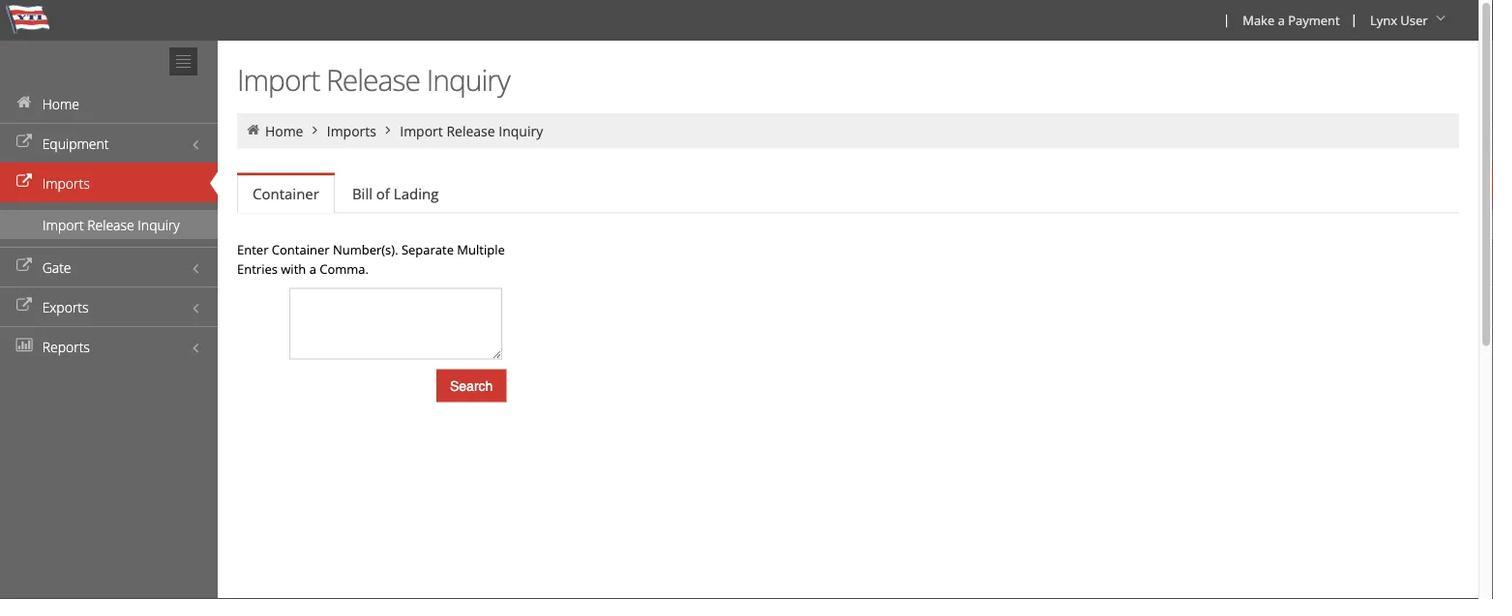 Task type: describe. For each thing, give the bounding box(es) containing it.
external link image for gate
[[15, 259, 34, 273]]

bill of lading
[[352, 184, 439, 204]]

search
[[450, 378, 493, 394]]

0 horizontal spatial home
[[42, 94, 79, 113]]

external link image for exports
[[15, 299, 34, 312]]

container link
[[237, 176, 335, 213]]

release for bottom import release inquiry link
[[87, 215, 134, 234]]

0 horizontal spatial imports
[[42, 174, 90, 192]]

user
[[1401, 11, 1429, 29]]

bar chart image
[[15, 338, 34, 352]]

angle right image
[[380, 123, 397, 137]]

0 horizontal spatial imports link
[[0, 163, 218, 202]]

angle right image
[[307, 123, 324, 137]]

1 horizontal spatial imports link
[[327, 122, 377, 140]]

0 horizontal spatial home link
[[0, 83, 218, 123]]

1 vertical spatial import release inquiry
[[400, 122, 543, 140]]

multiple
[[457, 241, 505, 258]]

1 | from the left
[[1224, 11, 1231, 28]]

import for rightmost import release inquiry link
[[400, 122, 443, 140]]

reports
[[42, 337, 90, 356]]

bill
[[352, 184, 373, 204]]

external link image for imports
[[15, 175, 34, 188]]

2 | from the left
[[1351, 11, 1358, 28]]

lading
[[394, 184, 439, 204]]

equipment
[[42, 134, 109, 152]]

1 vertical spatial home
[[265, 122, 303, 140]]

exports
[[42, 298, 89, 316]]

1 horizontal spatial imports
[[327, 122, 377, 140]]

release for rightmost import release inquiry link
[[447, 122, 495, 140]]

import for bottom import release inquiry link
[[43, 215, 84, 234]]

1 horizontal spatial home link
[[265, 122, 303, 140]]

1 horizontal spatial import release inquiry link
[[400, 122, 543, 140]]



Task type: locate. For each thing, give the bounding box(es) containing it.
exports link
[[0, 287, 218, 326]]

2 vertical spatial release
[[87, 215, 134, 234]]

import release inquiry link up gate link
[[0, 210, 218, 239]]

0 vertical spatial external link image
[[15, 135, 34, 149]]

import release inquiry up gate link
[[43, 215, 180, 234]]

release right angle right image
[[447, 122, 495, 140]]

import up gate
[[43, 215, 84, 234]]

lynx
[[1371, 11, 1398, 29]]

1 vertical spatial container
[[272, 241, 330, 258]]

1 external link image from the top
[[15, 135, 34, 149]]

1 horizontal spatial home
[[265, 122, 303, 140]]

import up home image at the left top
[[237, 60, 320, 99]]

number(s).
[[333, 241, 398, 258]]

0 vertical spatial home
[[42, 94, 79, 113]]

gate link
[[0, 247, 218, 287]]

entries
[[237, 260, 278, 277]]

a inside enter container number(s).  separate multiple entries with a comma.
[[309, 260, 316, 277]]

angle down image
[[1432, 11, 1451, 25]]

payment
[[1289, 11, 1341, 29]]

1 horizontal spatial a
[[1279, 11, 1286, 29]]

a right with
[[309, 260, 316, 277]]

external link image
[[15, 135, 34, 149], [15, 259, 34, 273]]

1 vertical spatial import release inquiry link
[[0, 210, 218, 239]]

import release inquiry
[[237, 60, 510, 99], [400, 122, 543, 140], [43, 215, 180, 234]]

1 horizontal spatial release
[[326, 60, 420, 99]]

home link right home image at the left top
[[265, 122, 303, 140]]

release up angle right image
[[326, 60, 420, 99]]

reports link
[[0, 326, 218, 366]]

external link image up bar chart image
[[15, 299, 34, 312]]

release
[[326, 60, 420, 99], [447, 122, 495, 140], [87, 215, 134, 234]]

imports link
[[327, 122, 377, 140], [0, 163, 218, 202]]

1 vertical spatial imports link
[[0, 163, 218, 202]]

import right angle right image
[[400, 122, 443, 140]]

1 external link image from the top
[[15, 175, 34, 188]]

a right make at the right top
[[1279, 11, 1286, 29]]

imports left angle right image
[[327, 122, 377, 140]]

import release inquiry link right angle right image
[[400, 122, 543, 140]]

external link image down home icon
[[15, 135, 34, 149]]

equipment link
[[0, 123, 218, 163]]

|
[[1224, 11, 1231, 28], [1351, 11, 1358, 28]]

external link image left gate
[[15, 259, 34, 273]]

container inside enter container number(s).  separate multiple entries with a comma.
[[272, 241, 330, 258]]

0 vertical spatial a
[[1279, 11, 1286, 29]]

import release inquiry link
[[400, 122, 543, 140], [0, 210, 218, 239]]

imports down equipment at the left top of page
[[42, 174, 90, 192]]

2 external link image from the top
[[15, 299, 34, 312]]

home link
[[0, 83, 218, 123], [265, 122, 303, 140]]

import release inquiry right angle right image
[[400, 122, 543, 140]]

of
[[376, 184, 390, 204]]

1 vertical spatial a
[[309, 260, 316, 277]]

external link image for equipment
[[15, 135, 34, 149]]

1 vertical spatial import
[[400, 122, 443, 140]]

0 vertical spatial imports
[[327, 122, 377, 140]]

1 horizontal spatial import
[[237, 60, 320, 99]]

0 vertical spatial inquiry
[[427, 60, 510, 99]]

home image
[[245, 123, 262, 137]]

enter
[[237, 241, 269, 258]]

1 vertical spatial external link image
[[15, 259, 34, 273]]

1 vertical spatial inquiry
[[499, 122, 543, 140]]

home
[[42, 94, 79, 113], [265, 122, 303, 140]]

lynx user
[[1371, 11, 1429, 29]]

comma.
[[320, 260, 369, 277]]

external link image inside exports link
[[15, 299, 34, 312]]

0 vertical spatial imports link
[[327, 122, 377, 140]]

2 horizontal spatial import
[[400, 122, 443, 140]]

0 horizontal spatial import
[[43, 215, 84, 234]]

2 vertical spatial import release inquiry
[[43, 215, 180, 234]]

None text field
[[289, 288, 502, 360]]

0 vertical spatial import
[[237, 60, 320, 99]]

0 vertical spatial release
[[326, 60, 420, 99]]

0 vertical spatial container
[[253, 184, 319, 204]]

container up enter
[[253, 184, 319, 204]]

0 vertical spatial import release inquiry
[[237, 60, 510, 99]]

import release inquiry up angle right image
[[237, 60, 510, 99]]

import
[[237, 60, 320, 99], [400, 122, 443, 140], [43, 215, 84, 234]]

external link image inside gate link
[[15, 259, 34, 273]]

external link image
[[15, 175, 34, 188], [15, 299, 34, 312]]

| left lynx
[[1351, 11, 1358, 28]]

release up gate link
[[87, 215, 134, 234]]

0 vertical spatial external link image
[[15, 175, 34, 188]]

home right home image at the left top
[[265, 122, 303, 140]]

separate
[[402, 241, 454, 258]]

2 vertical spatial inquiry
[[138, 215, 180, 234]]

home link up equipment at the left top of page
[[0, 83, 218, 123]]

0 horizontal spatial release
[[87, 215, 134, 234]]

with
[[281, 260, 306, 277]]

0 vertical spatial import release inquiry link
[[400, 122, 543, 140]]

make a payment
[[1243, 11, 1341, 29]]

search button
[[437, 369, 507, 402]]

| left make at the right top
[[1224, 11, 1231, 28]]

container
[[253, 184, 319, 204], [272, 241, 330, 258]]

2 external link image from the top
[[15, 259, 34, 273]]

container up with
[[272, 241, 330, 258]]

0 horizontal spatial import release inquiry link
[[0, 210, 218, 239]]

0 horizontal spatial |
[[1224, 11, 1231, 28]]

imports
[[327, 122, 377, 140], [42, 174, 90, 192]]

gate
[[42, 258, 71, 276]]

1 vertical spatial external link image
[[15, 299, 34, 312]]

lynx user link
[[1362, 0, 1458, 41]]

2 vertical spatial import
[[43, 215, 84, 234]]

imports link left angle right image
[[327, 122, 377, 140]]

external link image down home icon
[[15, 175, 34, 188]]

1 horizontal spatial |
[[1351, 11, 1358, 28]]

make
[[1243, 11, 1275, 29]]

1 vertical spatial release
[[447, 122, 495, 140]]

external link image inside equipment link
[[15, 135, 34, 149]]

enter container number(s).  separate multiple entries with a comma.
[[237, 241, 505, 277]]

a
[[1279, 11, 1286, 29], [309, 260, 316, 277]]

2 horizontal spatial release
[[447, 122, 495, 140]]

inquiry
[[427, 60, 510, 99], [499, 122, 543, 140], [138, 215, 180, 234]]

imports link down equipment at the left top of page
[[0, 163, 218, 202]]

make a payment link
[[1235, 0, 1347, 41]]

home image
[[15, 95, 34, 109]]

bill of lading link
[[337, 175, 454, 213]]

1 vertical spatial imports
[[42, 174, 90, 192]]

home right home icon
[[42, 94, 79, 113]]

0 horizontal spatial a
[[309, 260, 316, 277]]



Task type: vqa. For each thing, say whether or not it's contained in the screenshot.
left the of
no



